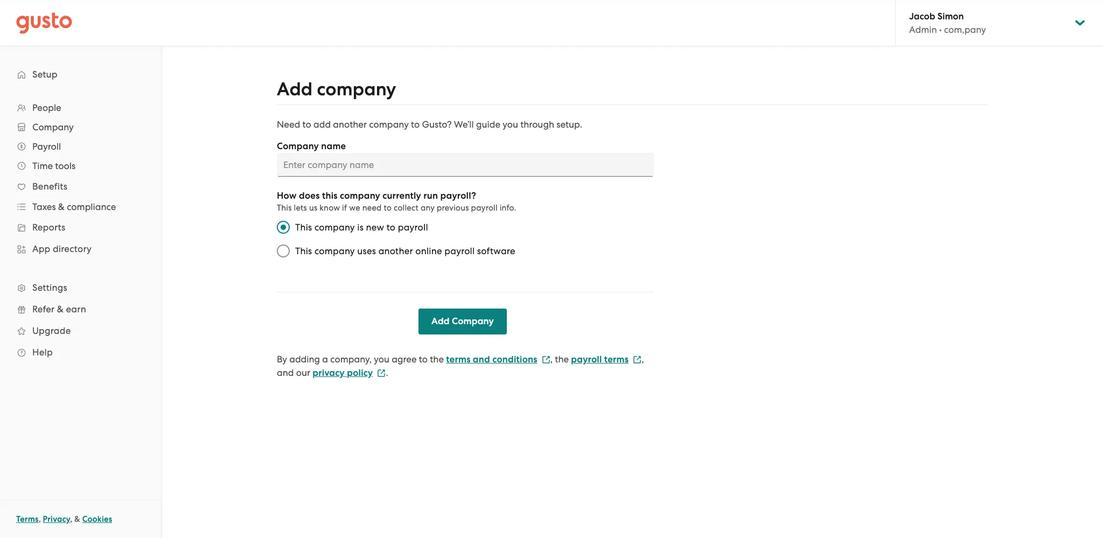 Task type: vqa. For each thing, say whether or not it's contained in the screenshot.
Pricing
no



Task type: describe. For each thing, give the bounding box(es) containing it.
setup.
[[557, 119, 582, 130]]

payroll terms link
[[571, 354, 642, 365]]

Company name field
[[277, 153, 654, 177]]

company inside button
[[452, 316, 494, 327]]

run
[[424, 190, 438, 201]]

add for add company
[[277, 78, 313, 100]]

simon
[[938, 11, 964, 22]]

payroll terms
[[571, 354, 629, 365]]

privacy policy link
[[313, 367, 386, 379]]

, the
[[550, 354, 569, 365]]

adding
[[289, 354, 320, 365]]

jacob
[[909, 11, 935, 22]]

through
[[520, 119, 554, 130]]

this inside how does this company currently run payroll? this lets us know if we need to collect any previous payroll info.
[[277, 203, 292, 213]]

app
[[32, 243, 50, 254]]

help link
[[11, 343, 150, 362]]

terms and conditions
[[446, 354, 538, 365]]

2 the from the left
[[555, 354, 569, 365]]

terms , privacy , & cookies
[[16, 514, 112, 524]]

admin
[[909, 24, 937, 35]]

this for this company uses another online payroll software
[[295, 246, 312, 256]]

is
[[357, 222, 364, 233]]

agree
[[392, 354, 417, 365]]

app directory
[[32, 243, 92, 254]]

this for this company is new to payroll
[[295, 222, 312, 233]]

tools
[[55, 161, 76, 171]]

add company
[[277, 78, 396, 100]]

need
[[362, 203, 382, 213]]

terms and conditions link
[[446, 354, 550, 365]]

privacy
[[313, 367, 345, 379]]

settings link
[[11, 278, 150, 297]]

conditions
[[492, 354, 538, 365]]

, inside , and our
[[642, 354, 644, 365]]

to left the add
[[303, 119, 311, 130]]

company,
[[330, 354, 372, 365]]

& for compliance
[[58, 201, 65, 212]]

settings
[[32, 282, 67, 293]]

setup
[[32, 69, 57, 80]]

2 terms from the left
[[604, 354, 629, 365]]

refer
[[32, 304, 55, 315]]

gusto?
[[422, 119, 452, 130]]

payroll right , the at the bottom of page
[[571, 354, 602, 365]]

company for company name
[[277, 141, 319, 152]]

directory
[[53, 243, 92, 254]]

lets
[[294, 203, 307, 213]]

previous
[[437, 203, 469, 213]]

list containing people
[[0, 98, 161, 363]]

another for company
[[333, 119, 367, 130]]

to right new
[[387, 222, 396, 233]]

company inside how does this company currently run payroll? this lets us know if we need to collect any previous payroll info.
[[340, 190, 380, 201]]

& for earn
[[57, 304, 64, 315]]

This company uses another online payroll software radio
[[272, 239, 295, 263]]

company for add company
[[317, 78, 396, 100]]

to left gusto?
[[411, 119, 420, 130]]

payroll button
[[11, 137, 150, 156]]

people button
[[11, 98, 150, 117]]

company name
[[277, 141, 346, 152]]

refer & earn
[[32, 304, 86, 315]]

payroll
[[32, 141, 61, 152]]

new
[[366, 222, 384, 233]]

a
[[322, 354, 328, 365]]

info.
[[500, 203, 516, 213]]

home image
[[16, 12, 72, 34]]

benefits link
[[11, 177, 150, 196]]

add
[[314, 119, 331, 130]]

app directory link
[[11, 239, 150, 259]]

add company
[[432, 316, 494, 327]]

0 horizontal spatial you
[[374, 354, 389, 365]]

need to add another company to gusto? we'll guide you through setup.
[[277, 119, 582, 130]]

we
[[349, 203, 360, 213]]

help
[[32, 347, 53, 358]]

software
[[477, 246, 515, 256]]

cookies button
[[82, 513, 112, 526]]

if
[[342, 203, 347, 213]]

our
[[296, 367, 310, 378]]



Task type: locate. For each thing, give the bounding box(es) containing it.
company down people
[[32, 122, 74, 133]]

opens in a new tab image for terms and conditions
[[542, 355, 550, 364]]

add company button
[[419, 309, 507, 335]]

company for this company is new to payroll
[[315, 222, 355, 233]]

you right the guide
[[503, 119, 518, 130]]

payroll inside how does this company currently run payroll? this lets us know if we need to collect any previous payroll info.
[[471, 203, 498, 213]]

company up the add
[[317, 78, 396, 100]]

earn
[[66, 304, 86, 315]]

company down know
[[315, 222, 355, 233]]

, and our
[[277, 354, 644, 378]]

know
[[320, 203, 340, 213]]

, right payroll terms
[[642, 354, 644, 365]]

this
[[322, 190, 338, 201]]

terms link
[[16, 514, 39, 524]]

1 the from the left
[[430, 354, 444, 365]]

1 terms from the left
[[446, 354, 471, 365]]

company up we
[[340, 190, 380, 201]]

company button
[[11, 117, 150, 137]]

another
[[333, 119, 367, 130], [378, 246, 413, 256]]

0 vertical spatial add
[[277, 78, 313, 100]]

, right "conditions"
[[550, 354, 553, 365]]

payroll down collect
[[398, 222, 428, 233]]

we'll
[[454, 119, 474, 130]]

1 horizontal spatial terms
[[604, 354, 629, 365]]

upgrade link
[[11, 321, 150, 340]]

& left cookies button
[[74, 514, 80, 524]]

2 vertical spatial this
[[295, 246, 312, 256]]

online
[[415, 246, 442, 256]]

policy
[[347, 367, 373, 379]]

us
[[309, 203, 318, 213]]

0 horizontal spatial and
[[277, 367, 294, 378]]

& left the earn
[[57, 304, 64, 315]]

opens in a new tab image for payroll terms
[[633, 355, 642, 364]]

and left "conditions"
[[473, 354, 490, 365]]

add
[[277, 78, 313, 100], [432, 316, 450, 327]]

add up , and our
[[432, 316, 450, 327]]

0 horizontal spatial company
[[32, 122, 74, 133]]

you up opens in a new tab icon
[[374, 354, 389, 365]]

how
[[277, 190, 297, 201]]

1 vertical spatial &
[[57, 304, 64, 315]]

time
[[32, 161, 53, 171]]

0 vertical spatial and
[[473, 354, 490, 365]]

0 vertical spatial you
[[503, 119, 518, 130]]

company up "terms and conditions"
[[452, 316, 494, 327]]

0 horizontal spatial the
[[430, 354, 444, 365]]

opens in a new tab image right "conditions"
[[542, 355, 550, 364]]

another for online
[[378, 246, 413, 256]]

this down this company is new to payroll radio
[[295, 246, 312, 256]]

setup link
[[11, 65, 150, 84]]

add up need
[[277, 78, 313, 100]]

any
[[421, 203, 435, 213]]

payroll left info.
[[471, 203, 498, 213]]

this company is new to payroll
[[295, 222, 428, 233]]

name
[[321, 141, 346, 152]]

opens in a new tab image right payroll terms
[[633, 355, 642, 364]]

1 vertical spatial another
[[378, 246, 413, 256]]

and inside , and our
[[277, 367, 294, 378]]

this
[[277, 203, 292, 213], [295, 222, 312, 233], [295, 246, 312, 256]]

the
[[430, 354, 444, 365], [555, 354, 569, 365]]

cookies
[[82, 514, 112, 524]]

1 horizontal spatial the
[[555, 354, 569, 365]]

terms
[[446, 354, 471, 365], [604, 354, 629, 365]]

and for conditions
[[473, 354, 490, 365]]

time tools button
[[11, 156, 150, 176]]

add inside button
[[432, 316, 450, 327]]

company down need
[[277, 141, 319, 152]]

refer & earn link
[[11, 300, 150, 319]]

0 vertical spatial this
[[277, 203, 292, 213]]

upgrade
[[32, 325, 71, 336]]

1 vertical spatial add
[[432, 316, 450, 327]]

you
[[503, 119, 518, 130], [374, 354, 389, 365]]

gusto navigation element
[[0, 46, 161, 380]]

1 vertical spatial you
[[374, 354, 389, 365]]

0 vertical spatial &
[[58, 201, 65, 212]]

list
[[0, 98, 161, 363]]

1 vertical spatial company
[[277, 141, 319, 152]]

this company uses another online payroll software
[[295, 246, 515, 256]]

another right uses
[[378, 246, 413, 256]]

& inside dropdown button
[[58, 201, 65, 212]]

payroll right online
[[445, 246, 475, 256]]

•
[[939, 24, 942, 35]]

and
[[473, 354, 490, 365], [277, 367, 294, 378]]

com,pany
[[944, 24, 986, 35]]

1 horizontal spatial you
[[503, 119, 518, 130]]

taxes & compliance
[[32, 201, 116, 212]]

taxes
[[32, 201, 56, 212]]

and down by
[[277, 367, 294, 378]]

opens in a new tab image
[[377, 369, 386, 377]]

opens in a new tab image inside payroll terms link
[[633, 355, 642, 364]]

& right "taxes"
[[58, 201, 65, 212]]

and for our
[[277, 367, 294, 378]]

payroll
[[471, 203, 498, 213], [398, 222, 428, 233], [445, 246, 475, 256], [571, 354, 602, 365]]

&
[[58, 201, 65, 212], [57, 304, 64, 315], [74, 514, 80, 524]]

people
[[32, 102, 61, 113]]

by adding a company, you agree to the
[[277, 354, 444, 365]]

0 horizontal spatial terms
[[446, 354, 471, 365]]

1 horizontal spatial another
[[378, 246, 413, 256]]

collect
[[394, 203, 419, 213]]

benefits
[[32, 181, 67, 192]]

to right the need
[[384, 203, 392, 213]]

, left cookies button
[[70, 514, 72, 524]]

privacy link
[[43, 514, 70, 524]]

1 horizontal spatial and
[[473, 354, 490, 365]]

company inside dropdown button
[[32, 122, 74, 133]]

to inside how does this company currently run payroll? this lets us know if we need to collect any previous payroll info.
[[384, 203, 392, 213]]

0 horizontal spatial opens in a new tab image
[[542, 355, 550, 364]]

, left privacy
[[39, 514, 41, 524]]

the left payroll terms
[[555, 354, 569, 365]]

taxes & compliance button
[[11, 197, 150, 217]]

privacy
[[43, 514, 70, 524]]

time tools
[[32, 161, 76, 171]]

reports link
[[11, 218, 150, 237]]

compliance
[[67, 201, 116, 212]]

how does this company currently run payroll? this lets us know if we need to collect any previous payroll info.
[[277, 190, 516, 213]]

company
[[32, 122, 74, 133], [277, 141, 319, 152], [452, 316, 494, 327]]

opens in a new tab image
[[542, 355, 550, 364], [633, 355, 642, 364]]

0 horizontal spatial add
[[277, 78, 313, 100]]

company left gusto?
[[369, 119, 409, 130]]

opens in a new tab image inside terms and conditions link
[[542, 355, 550, 364]]

.
[[386, 367, 388, 378]]

1 vertical spatial this
[[295, 222, 312, 233]]

this down how
[[277, 203, 292, 213]]

terms
[[16, 514, 39, 524]]

this down lets
[[295, 222, 312, 233]]

1 horizontal spatial company
[[277, 141, 319, 152]]

1 horizontal spatial add
[[432, 316, 450, 327]]

currently
[[383, 190, 421, 201]]

payroll?
[[440, 190, 476, 201]]

2 vertical spatial company
[[452, 316, 494, 327]]

2 opens in a new tab image from the left
[[633, 355, 642, 364]]

0 horizontal spatial another
[[333, 119, 367, 130]]

to right agree
[[419, 354, 428, 365]]

2 vertical spatial &
[[74, 514, 80, 524]]

company for company
[[32, 122, 74, 133]]

to
[[303, 119, 311, 130], [411, 119, 420, 130], [384, 203, 392, 213], [387, 222, 396, 233], [419, 354, 428, 365]]

1 vertical spatial and
[[277, 367, 294, 378]]

jacob simon admin • com,pany
[[909, 11, 986, 35]]

0 vertical spatial company
[[32, 122, 74, 133]]

This company is new to payroll radio
[[272, 215, 295, 239]]

by
[[277, 354, 287, 365]]

uses
[[357, 246, 376, 256]]

guide
[[476, 119, 500, 130]]

0 vertical spatial another
[[333, 119, 367, 130]]

2 horizontal spatial company
[[452, 316, 494, 327]]

privacy policy
[[313, 367, 373, 379]]

need
[[277, 119, 300, 130]]

does
[[299, 190, 320, 201]]

1 opens in a new tab image from the left
[[542, 355, 550, 364]]

company
[[317, 78, 396, 100], [369, 119, 409, 130], [340, 190, 380, 201], [315, 222, 355, 233], [315, 246, 355, 256]]

the right agree
[[430, 354, 444, 365]]

company left uses
[[315, 246, 355, 256]]

1 horizontal spatial opens in a new tab image
[[633, 355, 642, 364]]

another up the name
[[333, 119, 367, 130]]

add for add company
[[432, 316, 450, 327]]

company for this company uses another online payroll software
[[315, 246, 355, 256]]



